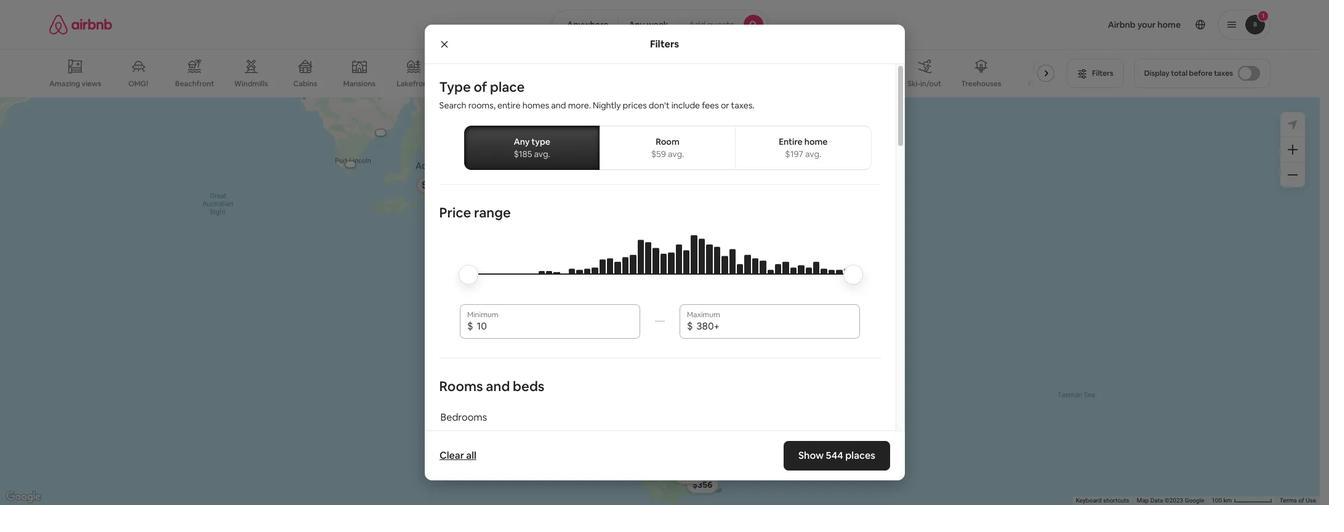 Task type: describe. For each thing, give the bounding box(es) containing it.
5.0 out of 5 average rating image
[[754, 332, 777, 344]]

more.
[[568, 100, 591, 111]]

$61 button
[[606, 270, 632, 288]]

$479
[[795, 130, 815, 141]]

list
[[659, 430, 671, 441]]

beds
[[513, 377, 545, 395]]

tab list inside filters dialog
[[464, 126, 872, 170]]

lakefront
[[397, 79, 431, 89]]

of for use
[[1299, 497, 1305, 504]]

profile element
[[784, 0, 1271, 49]]

range
[[474, 204, 511, 221]]

$257
[[799, 121, 819, 132]]

$172
[[612, 274, 631, 285]]

‎$185
[[514, 148, 532, 160]]

avg. inside 'room ‎$59 avg.'
[[668, 148, 685, 160]]

show for show list
[[635, 430, 657, 441]]

any type ‎$185 avg.
[[514, 136, 551, 160]]

price range
[[440, 204, 511, 221]]

keyboard
[[1077, 497, 1102, 504]]

avg. for any type ‎$185 avg.
[[534, 148, 551, 160]]

amazing
[[49, 79, 80, 89]]

$83 button
[[792, 128, 818, 145]]

none search field containing anywhere
[[552, 10, 769, 39]]

map
[[1137, 497, 1150, 504]]

and inside the type of place search rooms, entire homes and more. nightly prices don't include fees or taxes.
[[551, 100, 566, 111]]

omg!
[[128, 79, 148, 89]]

avg. for entire home ‎$197 avg.
[[806, 148, 822, 160]]

$509 button
[[791, 128, 823, 145]]

most stays cost more than $95 per night. image
[[470, 235, 851, 309]]

$276
[[575, 300, 594, 311]]

terms
[[1281, 497, 1298, 504]]

$ for $ text box
[[687, 320, 693, 333]]

$553 button
[[790, 127, 820, 144]]

$402 button
[[792, 124, 823, 142]]

any for any week
[[629, 19, 645, 30]]

$154 button
[[606, 271, 636, 288]]

clear
[[440, 449, 464, 462]]

zoom out image
[[1289, 170, 1299, 180]]

places
[[846, 449, 876, 462]]

clear all button
[[433, 444, 483, 468]]

keyboard shortcuts
[[1077, 497, 1130, 504]]

anywhere
[[567, 19, 609, 30]]

$278
[[611, 274, 631, 285]]

windmills
[[234, 79, 268, 89]]

any week button
[[619, 10, 679, 39]]

$ for $ text field
[[468, 320, 473, 333]]

rooms,
[[469, 100, 496, 111]]

$585 button
[[639, 243, 670, 261]]

$154
[[612, 274, 631, 285]]

$ text field
[[697, 320, 853, 333]]

price
[[440, 204, 471, 221]]

week inside 'weymouth, australia viewed 153 times last week'
[[688, 346, 711, 358]]

clear all
[[440, 449, 476, 462]]

terms of use link
[[1281, 497, 1317, 504]]

any week
[[629, 19, 669, 30]]

add guests button
[[679, 10, 769, 39]]

domes
[[510, 79, 535, 89]]

cabins
[[293, 79, 317, 89]]

100 km
[[1212, 497, 1234, 504]]

$350 button
[[675, 467, 706, 484]]

rooms
[[440, 377, 483, 395]]

$479 button
[[789, 127, 821, 144]]

taxes.
[[732, 100, 755, 111]]

$553
[[795, 130, 815, 141]]

$83
[[797, 131, 813, 142]]

$356
[[693, 479, 713, 490]]

5.0
[[764, 332, 777, 344]]

guests
[[708, 19, 734, 30]]

weymouth,
[[595, 332, 646, 344]]

entire
[[498, 100, 521, 111]]

data
[[1151, 497, 1164, 504]]

$730 button
[[416, 176, 447, 194]]

show 544 places link
[[784, 441, 890, 471]]

google image
[[3, 489, 44, 505]]

$ text field
[[477, 320, 633, 333]]

‎$197
[[786, 148, 804, 160]]

$278 button
[[606, 271, 637, 288]]



Task type: locate. For each thing, give the bounding box(es) containing it.
avg. down "type" at the top left of page
[[534, 148, 551, 160]]

of for place
[[474, 78, 487, 95]]

1 vertical spatial group
[[585, 192, 988, 322]]

1 horizontal spatial week
[[688, 346, 711, 358]]

week
[[647, 19, 669, 30], [688, 346, 711, 358]]

in/out
[[921, 79, 942, 89]]

153
[[629, 346, 643, 358]]

0 vertical spatial of
[[474, 78, 487, 95]]

filters
[[650, 37, 680, 50]]

zoom in image
[[1289, 145, 1299, 155]]

0 horizontal spatial show
[[635, 430, 657, 441]]

skiing
[[458, 79, 478, 89]]

nightly
[[593, 100, 621, 111]]

google
[[1186, 497, 1205, 504]]

0 vertical spatial show
[[635, 430, 657, 441]]

week right last
[[688, 346, 711, 358]]

0 vertical spatial any
[[629, 19, 645, 30]]

show for show 544 places
[[799, 449, 824, 462]]

0 horizontal spatial week
[[647, 19, 669, 30]]

$356 button
[[687, 476, 719, 493]]

1 vertical spatial of
[[1299, 497, 1305, 504]]

1 horizontal spatial of
[[1299, 497, 1305, 504]]

$350
[[680, 470, 700, 481]]

group
[[49, 49, 1060, 97], [585, 192, 988, 322]]

None search field
[[552, 10, 769, 39]]

avg. inside any type ‎$185 avg.
[[534, 148, 551, 160]]

google map
showing 73 stays. region
[[0, 97, 1321, 505]]

room ‎$59 avg.
[[652, 136, 685, 160]]

avg. down home
[[806, 148, 822, 160]]

‎$59
[[652, 148, 666, 160]]

1 vertical spatial week
[[688, 346, 711, 358]]

before
[[1190, 68, 1213, 78]]

show left the list
[[635, 430, 657, 441]]

$172 button
[[606, 271, 636, 288]]

$276 button
[[569, 297, 600, 314]]

show list button
[[623, 421, 698, 451]]

of left use
[[1299, 497, 1305, 504]]

total
[[1172, 68, 1188, 78]]

1 vertical spatial show
[[799, 449, 824, 462]]

bedrooms
[[441, 411, 487, 424]]

entire
[[779, 136, 803, 147]]

avg. down room
[[668, 148, 685, 160]]

group containing amazing views
[[49, 49, 1060, 97]]

0 vertical spatial and
[[551, 100, 566, 111]]

and left beds
[[486, 377, 510, 395]]

0 horizontal spatial of
[[474, 78, 487, 95]]

entire home ‎$197 avg.
[[779, 136, 828, 160]]

terms of use
[[1281, 497, 1317, 504]]

$730
[[422, 180, 442, 191]]

show 544 places
[[799, 449, 876, 462]]

or
[[721, 100, 730, 111]]

$509
[[797, 131, 817, 142]]

all
[[466, 449, 476, 462]]

prices
[[623, 100, 647, 111]]

display
[[1145, 68, 1170, 78]]

$61
[[612, 273, 626, 284]]

2 $ from the left
[[687, 320, 693, 333]]

avg. inside entire home ‎$197 avg.
[[806, 148, 822, 160]]

farms
[[1029, 79, 1050, 89]]

ski-
[[908, 79, 921, 89]]

taxes
[[1215, 68, 1234, 78]]

1 horizontal spatial show
[[799, 449, 824, 462]]

australia
[[647, 332, 686, 344]]

1 avg. from the left
[[534, 148, 551, 160]]

mansions
[[343, 79, 376, 89]]

home
[[805, 136, 828, 147]]

add
[[689, 19, 706, 30]]

add guests
[[689, 19, 734, 30]]

viewed
[[595, 346, 627, 358]]

544
[[826, 449, 844, 462]]

homes
[[523, 100, 550, 111]]

2 avg. from the left
[[668, 148, 685, 160]]

show inside filters dialog
[[799, 449, 824, 462]]

any up ‎$185
[[514, 136, 530, 147]]

0 horizontal spatial avg.
[[534, 148, 551, 160]]

of inside the type of place search rooms, entire homes and more. nightly prices don't include fees or taxes.
[[474, 78, 487, 95]]

0 horizontal spatial any
[[514, 136, 530, 147]]

km
[[1224, 497, 1233, 504]]

beachfront
[[175, 79, 214, 89]]

0 horizontal spatial and
[[486, 377, 510, 395]]

week up 'filters'
[[647, 19, 669, 30]]

filters dialog
[[425, 25, 905, 505]]

type
[[532, 136, 551, 147]]

©2023
[[1165, 497, 1184, 504]]

any right anywhere
[[629, 19, 645, 30]]

search
[[440, 100, 467, 111]]

show inside button
[[635, 430, 657, 441]]

shortcuts
[[1104, 497, 1130, 504]]

and left more.
[[551, 100, 566, 111]]

0 vertical spatial week
[[647, 19, 669, 30]]

fees
[[702, 100, 719, 111]]

treehouses
[[962, 79, 1002, 89]]

use
[[1307, 497, 1317, 504]]

views
[[82, 79, 101, 89]]

1 vertical spatial any
[[514, 136, 530, 147]]

any inside any type ‎$185 avg.
[[514, 136, 530, 147]]

place
[[490, 78, 525, 95]]

$ up rooms
[[468, 320, 473, 333]]

2 horizontal spatial avg.
[[806, 148, 822, 160]]

rooms and beds
[[440, 377, 545, 395]]

3 avg. from the left
[[806, 148, 822, 160]]

any inside button
[[629, 19, 645, 30]]

amazing views
[[49, 79, 101, 89]]

$257 $479
[[795, 121, 819, 141]]

1 $ from the left
[[468, 320, 473, 333]]

1 horizontal spatial avg.
[[668, 148, 685, 160]]

show left 544
[[799, 449, 824, 462]]

100 km button
[[1209, 496, 1277, 505]]

display total before taxes
[[1145, 68, 1234, 78]]

ski-in/out
[[908, 79, 942, 89]]

map data ©2023 google
[[1137, 497, 1205, 504]]

display total before taxes button
[[1134, 59, 1271, 88]]

anywhere button
[[552, 10, 619, 39]]

show
[[635, 430, 657, 441], [799, 449, 824, 462]]

0 horizontal spatial $
[[468, 320, 473, 333]]

times
[[645, 346, 669, 358]]

$257 button
[[793, 118, 824, 135]]

room
[[656, 136, 680, 147]]

$402
[[797, 127, 818, 138]]

1 horizontal spatial and
[[551, 100, 566, 111]]

weymouth, australia viewed 153 times last week
[[595, 332, 711, 358]]

1 vertical spatial and
[[486, 377, 510, 395]]

any
[[629, 19, 645, 30], [514, 136, 530, 147]]

tab list containing any type
[[464, 126, 872, 170]]

group inside google map
showing 73 stays. region
[[585, 192, 988, 322]]

keyboard shortcuts button
[[1077, 497, 1130, 505]]

of
[[474, 78, 487, 95], [1299, 497, 1305, 504]]

1 horizontal spatial any
[[629, 19, 645, 30]]

1 horizontal spatial $
[[687, 320, 693, 333]]

any for any type ‎$185 avg.
[[514, 136, 530, 147]]

week inside button
[[647, 19, 669, 30]]

0 vertical spatial group
[[49, 49, 1060, 97]]

tab list
[[464, 126, 872, 170]]

$ right australia
[[687, 320, 693, 333]]

of up rooms, at the left
[[474, 78, 487, 95]]



Task type: vqa. For each thing, say whether or not it's contained in the screenshot.
parks
no



